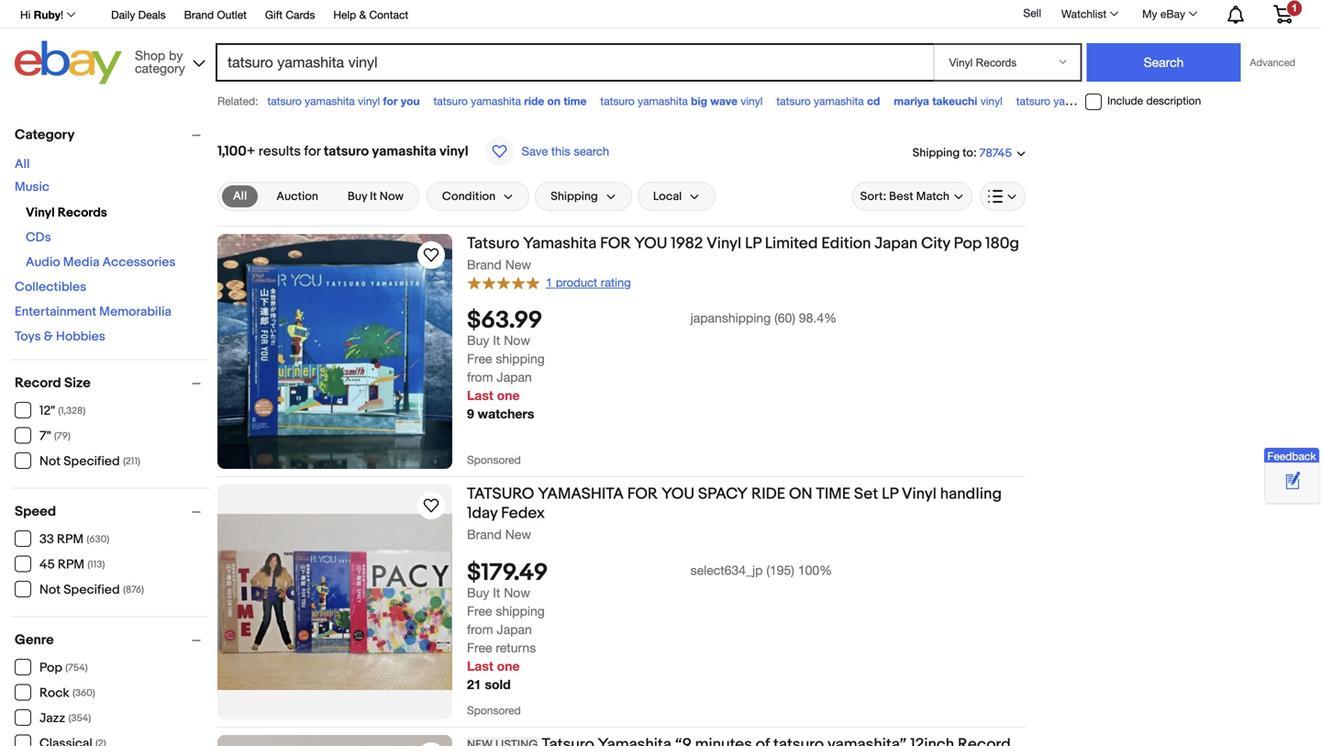 Task type: vqa. For each thing, say whether or not it's contained in the screenshot.
Live at ComplexCon with Jeff Hamilton
no



Task type: describe. For each thing, give the bounding box(es) containing it.
vinyl inside tatsuro yamashita  for you 1982 vinyl lp limited edition  japan city pop 180g brand new
[[707, 234, 742, 253]]

toys
[[15, 329, 41, 345]]

new inside 'tatsuro yamashita for you spacy ride on time set lp vinyl handling 1day fedex brand new'
[[506, 527, 531, 542]]

not specified (876)
[[39, 582, 144, 598]]

buy it now link
[[337, 185, 415, 207]]

auction
[[276, 189, 318, 204]]

by
[[169, 48, 183, 63]]

(113)
[[88, 559, 105, 571]]

!
[[61, 8, 63, 21]]

rpm for 45 rpm
[[58, 557, 84, 573]]

shipping for shipping to : 78745
[[913, 146, 960, 160]]

records
[[58, 205, 107, 221]]

brand inside 'tatsuro yamashita for you spacy ride on time set lp vinyl handling 1day fedex brand new'
[[467, 527, 502, 542]]

1,100
[[218, 143, 247, 160]]

results
[[259, 143, 301, 160]]

1982
[[671, 234, 703, 253]]

speed button
[[15, 503, 209, 520]]

on
[[548, 95, 561, 107]]

shipping to : 78745
[[913, 146, 1012, 161]]

include description
[[1108, 94, 1202, 107]]

free for last
[[467, 351, 492, 366]]

for for results
[[304, 143, 321, 160]]

Sponsored text field
[[467, 432, 530, 469]]

cds
[[26, 230, 51, 246]]

tatsuro down tatsuro yamashita vinyl for you
[[324, 143, 369, 160]]

for for vinyl
[[383, 95, 398, 107]]

last inside 'japanshipping (60) 98.4% buy it now free shipping from japan last one 9 watchers'
[[467, 388, 494, 403]]

this
[[552, 144, 571, 158]]

$63.99
[[467, 307, 543, 335]]

not for record size
[[39, 454, 61, 469]]

tatsuro for tatsuro yamashita cd
[[777, 95, 811, 107]]

vinyl for tatsuro yamashita vinyl cozy
[[1107, 95, 1129, 107]]

from for free
[[467, 622, 493, 637]]

save this search button
[[480, 136, 615, 167]]

contact
[[369, 8, 409, 21]]

sell
[[1024, 7, 1042, 19]]

1 link
[[1263, 0, 1304, 26]]

tatsuro
[[467, 234, 520, 253]]

tatsuro for tatsuro yamashita vinyl cozy
[[1017, 95, 1051, 107]]

category
[[15, 127, 75, 143]]

my ebay link
[[1133, 3, 1206, 25]]

shop by category
[[135, 48, 185, 76]]

for for yamashita
[[628, 485, 658, 504]]

shipping for returns
[[496, 604, 545, 619]]

shipping for one
[[496, 351, 545, 366]]

select634_jp (195) 100% buy it now free shipping from japan free returns last one 21 sold
[[467, 563, 833, 692]]

tatsuro
[[467, 485, 535, 504]]

yamashita for tatsuro yamashita vinyl cozy
[[1054, 95, 1104, 107]]

1 product rating
[[546, 275, 631, 290]]

1 vertical spatial all link
[[222, 185, 258, 207]]

vinyl inside 'tatsuro yamashita for you spacy ride on time set lp vinyl handling 1day fedex brand new'
[[902, 485, 937, 504]]

advanced
[[1251, 56, 1296, 68]]

gift
[[265, 8, 283, 21]]

cds link
[[26, 230, 51, 246]]

music link
[[15, 179, 49, 195]]

related:
[[218, 95, 258, 107]]

watch tatsuro yamashita for you spacy ride on time set lp vinyl handling 1day fedex image
[[420, 495, 442, 517]]

yamashita for tatsuro yamashita ride on time
[[471, 95, 521, 107]]

you for spacy
[[662, 485, 695, 504]]

pop (754)
[[39, 660, 88, 676]]

condition
[[442, 189, 496, 204]]

vinyl for mariya takeuchi vinyl
[[981, 95, 1003, 107]]

tatsuro yamashita "9 minutes of tatsuro yamashita" 12inch record image
[[218, 735, 453, 746]]

search
[[574, 144, 610, 158]]

time
[[816, 485, 851, 504]]

daily
[[111, 8, 135, 21]]

ruby
[[34, 8, 61, 21]]

45 rpm (113)
[[39, 557, 105, 573]]

japanshipping
[[691, 310, 771, 325]]

(60)
[[775, 310, 796, 325]]

tatsuro yamashita cd
[[777, 95, 881, 107]]

yamashita
[[538, 485, 624, 504]]

0 vertical spatial buy
[[348, 189, 367, 204]]

collectibles
[[15, 279, 86, 295]]

fedex
[[501, 504, 545, 523]]

shop
[[135, 48, 165, 63]]

sponsored for sponsored text field
[[467, 453, 521, 466]]

45
[[39, 557, 55, 573]]

japan for city
[[875, 234, 918, 253]]

78745
[[980, 146, 1012, 161]]

select634_jp
[[691, 563, 763, 578]]

my
[[1143, 7, 1158, 20]]

+
[[247, 143, 256, 160]]

watchers
[[478, 406, 535, 421]]

sold
[[485, 677, 511, 692]]

100%
[[798, 563, 833, 578]]

time
[[564, 95, 587, 107]]

ebay
[[1161, 7, 1186, 20]]

auction link
[[265, 185, 329, 207]]

yamashita for tatsuro yamashita big wave vinyl
[[638, 95, 688, 107]]

tatsuro for tatsuro yamashita vinyl for you
[[268, 95, 302, 107]]

genre button
[[15, 632, 209, 648]]

1 for 1
[[1292, 2, 1298, 14]]

lp inside 'tatsuro yamashita for you spacy ride on time set lp vinyl handling 1day fedex brand new'
[[882, 485, 899, 504]]

best
[[890, 189, 914, 204]]

save
[[522, 144, 548, 158]]

category button
[[15, 127, 209, 143]]

for for yamashita
[[600, 234, 631, 253]]

not specified (211)
[[39, 454, 140, 469]]

genre
[[15, 632, 54, 648]]

7"
[[39, 429, 51, 444]]

set
[[854, 485, 879, 504]]

hi
[[20, 8, 31, 21]]

gift cards
[[265, 8, 315, 21]]

category
[[135, 61, 185, 76]]

tatsuro yamashita ride on time
[[434, 95, 587, 107]]

yamashita for tatsuro yamashita vinyl for you
[[305, 95, 355, 107]]

1,100 + results for tatsuro yamashita vinyl
[[218, 143, 469, 160]]

collectibles link
[[15, 279, 86, 295]]

12"
[[39, 403, 55, 419]]

ride
[[752, 485, 786, 504]]

big
[[691, 95, 708, 107]]

:
[[974, 146, 977, 160]]

spacy
[[698, 485, 748, 504]]

yamashita for tatsuro yamashita cd
[[814, 95, 864, 107]]

jazz
[[39, 711, 65, 726]]

33
[[39, 532, 54, 548]]

shipping for shipping
[[551, 189, 598, 204]]



Task type: locate. For each thing, give the bounding box(es) containing it.
japan
[[875, 234, 918, 253], [497, 370, 532, 385], [497, 622, 532, 637]]

1 vertical spatial for
[[304, 143, 321, 160]]

1 last from the top
[[467, 388, 494, 403]]

12" (1,328)
[[39, 403, 86, 419]]

0 vertical spatial last
[[467, 388, 494, 403]]

one up the watchers
[[497, 388, 520, 403]]

one inside 'japanshipping (60) 98.4% buy it now free shipping from japan last one 9 watchers'
[[497, 388, 520, 403]]

deals
[[138, 8, 166, 21]]

city
[[922, 234, 951, 253]]

0 horizontal spatial shipping
[[551, 189, 598, 204]]

1 vertical spatial lp
[[882, 485, 899, 504]]

33 rpm (630)
[[39, 532, 109, 548]]

last inside select634_jp (195) 100% buy it now free shipping from japan free returns last one 21 sold
[[467, 659, 494, 674]]

(354)
[[68, 713, 91, 725]]

1 vertical spatial free
[[467, 604, 492, 619]]

tatsuro yamashita  for you 1982 vinyl lp limited edition  japan city pop 180g heading
[[467, 234, 1020, 253]]

lp inside tatsuro yamashita  for you 1982 vinyl lp limited edition  japan city pop 180g brand new
[[745, 234, 762, 253]]

sponsored for sponsored text box
[[467, 704, 521, 717]]

buy for japanshipping (60) 98.4% buy it now free shipping from japan last one 9 watchers
[[467, 333, 490, 348]]

0 horizontal spatial all link
[[15, 156, 30, 172]]

now for japanshipping (60) 98.4% buy it now free shipping from japan last one 9 watchers
[[504, 333, 530, 348]]

2 not from the top
[[39, 582, 61, 598]]

wave
[[711, 95, 738, 107]]

0 horizontal spatial all
[[15, 156, 30, 172]]

1 vertical spatial &
[[44, 329, 53, 345]]

buy inside 'japanshipping (60) 98.4% buy it now free shipping from japan last one 9 watchers'
[[467, 333, 490, 348]]

free left returns
[[467, 640, 492, 656]]

1day
[[467, 504, 498, 523]]

2 vertical spatial now
[[504, 585, 530, 600]]

memorabilia
[[99, 304, 172, 320]]

0 horizontal spatial pop
[[39, 660, 62, 676]]

0 vertical spatial japan
[[875, 234, 918, 253]]

& right help
[[359, 8, 366, 21]]

last
[[467, 388, 494, 403], [467, 659, 494, 674]]

0 vertical spatial specified
[[64, 454, 120, 469]]

1 left product
[[546, 275, 553, 290]]

account navigation
[[10, 0, 1307, 28]]

new inside tatsuro yamashita  for you 1982 vinyl lp limited edition  japan city pop 180g brand new
[[506, 257, 531, 272]]

sponsored inside text box
[[467, 704, 521, 717]]

brand outlet
[[184, 8, 247, 21]]

1 vertical spatial last
[[467, 659, 494, 674]]

1 horizontal spatial all link
[[222, 185, 258, 207]]

1 specified from the top
[[64, 454, 120, 469]]

1 horizontal spatial 1
[[1292, 2, 1298, 14]]

& inside collectibles entertainment memorabilia toys & hobbies
[[44, 329, 53, 345]]

(360)
[[73, 687, 95, 699]]

vinyl left handling
[[902, 485, 937, 504]]

tatsuro for tatsuro yamashita big wave vinyl
[[601, 95, 635, 107]]

specified for speed
[[64, 582, 120, 598]]

1 horizontal spatial all
[[233, 189, 247, 203]]

0 vertical spatial 1
[[1292, 2, 1298, 14]]

you left 1982 on the top right of the page
[[635, 234, 668, 253]]

watchlist
[[1062, 7, 1107, 20]]

rating
[[601, 275, 631, 290]]

0 vertical spatial rpm
[[57, 532, 84, 548]]

include
[[1108, 94, 1144, 107]]

1 not from the top
[[39, 454, 61, 469]]

vinyl up cds in the top of the page
[[26, 205, 55, 221]]

japan up returns
[[497, 622, 532, 637]]

0 vertical spatial shipping
[[496, 351, 545, 366]]

1 vertical spatial from
[[467, 622, 493, 637]]

japan up the watchers
[[497, 370, 532, 385]]

0 vertical spatial lp
[[745, 234, 762, 253]]

$179.49
[[467, 559, 548, 588]]

specified down (79)
[[64, 454, 120, 469]]

pop up rock
[[39, 660, 62, 676]]

shipping inside dropdown button
[[551, 189, 598, 204]]

2 from from the top
[[467, 622, 493, 637]]

180g
[[986, 234, 1020, 253]]

0 vertical spatial from
[[467, 370, 493, 385]]

(79)
[[54, 430, 71, 442]]

1 vertical spatial now
[[504, 333, 530, 348]]

from inside 'japanshipping (60) 98.4% buy it now free shipping from japan last one 9 watchers'
[[467, 370, 493, 385]]

music
[[15, 179, 49, 195]]

2 vertical spatial it
[[493, 585, 501, 600]]

lp
[[745, 234, 762, 253], [882, 485, 899, 504]]

0 vertical spatial it
[[370, 189, 377, 204]]

on
[[789, 485, 813, 504]]

tatsuro yamashita  for you 1982 vinyl lp limited edition  japan city pop 180g image
[[218, 234, 453, 469]]

yamashita
[[523, 234, 597, 253]]

(195)
[[767, 563, 795, 578]]

0 vertical spatial free
[[467, 351, 492, 366]]

for up rating
[[600, 234, 631, 253]]

it for japanshipping (60) 98.4% buy it now free shipping from japan last one 9 watchers
[[493, 333, 501, 348]]

now up returns
[[504, 585, 530, 600]]

(1,328)
[[58, 405, 86, 417]]

shop by category button
[[127, 41, 209, 80]]

limited
[[765, 234, 818, 253]]

vinyl right 1982 on the top right of the page
[[707, 234, 742, 253]]

7" (79)
[[39, 429, 71, 444]]

1 vertical spatial 1
[[546, 275, 553, 290]]

1 horizontal spatial for
[[383, 95, 398, 107]]

now down 1 product rating link on the top left
[[504, 333, 530, 348]]

brand
[[184, 8, 214, 21], [467, 257, 502, 272], [467, 527, 502, 542]]

1 up "advanced"
[[1292, 2, 1298, 14]]

0 vertical spatial &
[[359, 8, 366, 21]]

advanced link
[[1241, 44, 1305, 81]]

for right results at the left top of the page
[[304, 143, 321, 160]]

1 horizontal spatial pop
[[954, 234, 982, 253]]

yamashita
[[305, 95, 355, 107], [471, 95, 521, 107], [638, 95, 688, 107], [814, 95, 864, 107], [1054, 95, 1104, 107], [372, 143, 437, 160]]

rpm
[[57, 532, 84, 548], [58, 557, 84, 573]]

1 shipping from the top
[[496, 351, 545, 366]]

new down tatsuro on the left
[[506, 257, 531, 272]]

1 for 1 product rating
[[546, 275, 553, 290]]

brand outlet link
[[184, 6, 247, 26]]

specified
[[64, 454, 120, 469], [64, 582, 120, 598]]

main content
[[218, 117, 1026, 746]]

1 vertical spatial vinyl
[[707, 234, 742, 253]]

for inside 'tatsuro yamashita for you spacy ride on time set lp vinyl handling 1day fedex brand new'
[[628, 485, 658, 504]]

shipping down 'save this search'
[[551, 189, 598, 204]]

2 sponsored from the top
[[467, 704, 521, 717]]

3 free from the top
[[467, 640, 492, 656]]

brand inside tatsuro yamashita  for you 1982 vinyl lp limited edition  japan city pop 180g brand new
[[467, 257, 502, 272]]

not for speed
[[39, 582, 61, 598]]

shipping up returns
[[496, 604, 545, 619]]

rpm for 33 rpm
[[57, 532, 84, 548]]

tatsuro yamashita  for you 1982 vinyl lp limited edition  japan city pop 180g brand new
[[467, 234, 1020, 272]]

last up 21 at bottom left
[[467, 659, 494, 674]]

2 vertical spatial japan
[[497, 622, 532, 637]]

now inside 'japanshipping (60) 98.4% buy it now free shipping from japan last one 9 watchers'
[[504, 333, 530, 348]]

2 one from the top
[[497, 659, 520, 674]]

buy down 1day
[[467, 585, 490, 600]]

yamashita left cd
[[814, 95, 864, 107]]

watch tatsuro yamashita  for you 1982 vinyl lp limited edition  japan city pop 180g image
[[420, 244, 442, 266]]

help
[[334, 8, 356, 21]]

you inside 'tatsuro yamashita for you spacy ride on time set lp vinyl handling 1day fedex brand new'
[[662, 485, 695, 504]]

2 vertical spatial buy
[[467, 585, 490, 600]]

none submit inside shop by category 'banner'
[[1087, 43, 1241, 82]]

japan left city
[[875, 234, 918, 253]]

vinyl inside vinyl records cds audio media accessories
[[26, 205, 55, 221]]

0 horizontal spatial &
[[44, 329, 53, 345]]

0 vertical spatial sponsored
[[467, 453, 521, 466]]

handling
[[941, 485, 1002, 504]]

new down fedex
[[506, 527, 531, 542]]

1 vertical spatial one
[[497, 659, 520, 674]]

1 vertical spatial sponsored
[[467, 704, 521, 717]]

vinyl
[[26, 205, 55, 221], [707, 234, 742, 253], [902, 485, 937, 504]]

sort: best match button
[[852, 182, 973, 211]]

specified down (113)
[[64, 582, 120, 598]]

shipping left to
[[913, 146, 960, 160]]

rpm right 33
[[57, 532, 84, 548]]

now down 1,100 + results for tatsuro yamashita vinyl
[[380, 189, 404, 204]]

1 inside 'account' navigation
[[1292, 2, 1298, 14]]

help & contact
[[334, 8, 409, 21]]

one inside select634_jp (195) 100% buy it now free shipping from japan free returns last one 21 sold
[[497, 659, 520, 674]]

cards
[[286, 8, 315, 21]]

1 vertical spatial shipping
[[496, 604, 545, 619]]

all link up music on the top of page
[[15, 156, 30, 172]]

buy up 9
[[467, 333, 490, 348]]

it up returns
[[493, 585, 501, 600]]

0 horizontal spatial for
[[304, 143, 321, 160]]

it inside select634_jp (195) 100% buy it now free shipping from japan free returns last one 21 sold
[[493, 585, 501, 600]]

japan for free
[[497, 622, 532, 637]]

yamashita left include
[[1054, 95, 1104, 107]]

1 vertical spatial all
[[233, 189, 247, 203]]

now inside select634_jp (195) 100% buy it now free shipping from japan free returns last one 21 sold
[[504, 585, 530, 600]]

tatsuro for tatsuro yamashita ride on time
[[434, 95, 468, 107]]

specified for record size
[[64, 454, 120, 469]]

shipping inside select634_jp (195) 100% buy it now free shipping from japan free returns last one 21 sold
[[496, 604, 545, 619]]

buy down 1,100 + results for tatsuro yamashita vinyl
[[348, 189, 367, 204]]

tatsuro right you
[[434, 95, 468, 107]]

shipping down $63.99
[[496, 351, 545, 366]]

all down the 1,100
[[233, 189, 247, 203]]

0 vertical spatial shipping
[[913, 146, 960, 160]]

Search for anything text field
[[218, 45, 930, 80]]

2 last from the top
[[467, 659, 494, 674]]

1 new from the top
[[506, 257, 531, 272]]

0 vertical spatial brand
[[184, 8, 214, 21]]

shipping button
[[535, 182, 632, 211]]

sort: best match
[[861, 189, 950, 204]]

from for last
[[467, 370, 493, 385]]

yamashita down you
[[372, 143, 437, 160]]

sponsored up tatsuro on the left of page
[[467, 453, 521, 466]]

one
[[497, 388, 520, 403], [497, 659, 520, 674]]

rock
[[39, 686, 69, 701]]

2 specified from the top
[[64, 582, 120, 598]]

from up 9
[[467, 370, 493, 385]]

you for 1982
[[635, 234, 668, 253]]

& inside 'account' navigation
[[359, 8, 366, 21]]

1 horizontal spatial shipping
[[913, 146, 960, 160]]

shop by category banner
[[10, 0, 1307, 89]]

0 horizontal spatial vinyl
[[26, 205, 55, 221]]

record
[[15, 375, 61, 391]]

1 horizontal spatial &
[[359, 8, 366, 21]]

ride
[[524, 95, 544, 107]]

(630)
[[87, 534, 109, 546]]

from inside select634_jp (195) 100% buy it now free shipping from japan free returns last one 21 sold
[[467, 622, 493, 637]]

2 vertical spatial brand
[[467, 527, 502, 542]]

japan for last
[[497, 370, 532, 385]]

all link down the 1,100
[[222, 185, 258, 207]]

vinyl up condition
[[440, 143, 469, 160]]

for inside tatsuro yamashita  for you 1982 vinyl lp limited edition  japan city pop 180g brand new
[[600, 234, 631, 253]]

not down 7"
[[39, 454, 61, 469]]

japan inside tatsuro yamashita  for you 1982 vinyl lp limited edition  japan city pop 180g brand new
[[875, 234, 918, 253]]

daily deals link
[[111, 6, 166, 26]]

0 horizontal spatial 1
[[546, 275, 553, 290]]

tatsuro right takeuchi
[[1017, 95, 1051, 107]]

my ebay
[[1143, 7, 1186, 20]]

1 vertical spatial japan
[[497, 370, 532, 385]]

it up the watchers
[[493, 333, 501, 348]]

0 vertical spatial not
[[39, 454, 61, 469]]

sell link
[[1016, 7, 1050, 19]]

brand left outlet
[[184, 8, 214, 21]]

Sponsored text field
[[467, 683, 530, 720]]

1 vertical spatial rpm
[[58, 557, 84, 573]]

2 vertical spatial free
[[467, 640, 492, 656]]

& right toys
[[44, 329, 53, 345]]

main content containing $63.99
[[218, 117, 1026, 746]]

2 new from the top
[[506, 527, 531, 542]]

brand inside brand outlet link
[[184, 8, 214, 21]]

now for select634_jp (195) 100% buy it now free shipping from japan free returns last one 21 sold
[[504, 585, 530, 600]]

for left you
[[383, 95, 398, 107]]

vinyl for tatsuro yamashita vinyl for you
[[358, 95, 380, 107]]

for right yamashita
[[628, 485, 658, 504]]

buy for select634_jp (195) 100% buy it now free shipping from japan free returns last one 21 sold
[[467, 585, 490, 600]]

0 vertical spatial now
[[380, 189, 404, 204]]

sponsored down sold
[[467, 704, 521, 717]]

now
[[380, 189, 404, 204], [504, 333, 530, 348], [504, 585, 530, 600]]

shipping
[[913, 146, 960, 160], [551, 189, 598, 204]]

0 vertical spatial pop
[[954, 234, 982, 253]]

0 vertical spatial for
[[383, 95, 398, 107]]

shipping inside 'japanshipping (60) 98.4% buy it now free shipping from japan last one 9 watchers'
[[496, 351, 545, 366]]

sort:
[[861, 189, 887, 204]]

0 horizontal spatial lp
[[745, 234, 762, 253]]

not down 45 at the bottom of page
[[39, 582, 61, 598]]

vinyl
[[358, 95, 380, 107], [741, 95, 763, 107], [981, 95, 1003, 107], [1107, 95, 1129, 107], [440, 143, 469, 160]]

entertainment
[[15, 304, 96, 320]]

brand down 1day
[[467, 527, 502, 542]]

None submit
[[1087, 43, 1241, 82]]

pop right city
[[954, 234, 982, 253]]

tatsuro yamashita big wave vinyl
[[601, 95, 763, 107]]

free for free
[[467, 604, 492, 619]]

sponsored inside text field
[[467, 453, 521, 466]]

free down $63.99
[[467, 351, 492, 366]]

vinyl right wave
[[741, 95, 763, 107]]

last up 9
[[467, 388, 494, 403]]

cozy
[[1132, 95, 1157, 107]]

0 vertical spatial new
[[506, 257, 531, 272]]

heading
[[467, 735, 1011, 746]]

not
[[39, 454, 61, 469], [39, 582, 61, 598]]

1 vertical spatial new
[[506, 527, 531, 542]]

tatsuro yamashita vinyl cozy
[[1017, 95, 1157, 107]]

2 free from the top
[[467, 604, 492, 619]]

&
[[359, 8, 366, 21], [44, 329, 53, 345]]

outlet
[[217, 8, 247, 21]]

shipping inside shipping to : 78745
[[913, 146, 960, 160]]

1 sponsored from the top
[[467, 453, 521, 466]]

from up 21 at bottom left
[[467, 622, 493, 637]]

tatsuro right wave
[[777, 95, 811, 107]]

tatsuro yamashita for you spacy ride on time set lp vinyl handling 1day fedex image
[[218, 514, 453, 690]]

condition button
[[427, 182, 530, 211]]

yamashita left big
[[638, 95, 688, 107]]

takeuchi
[[933, 95, 978, 107]]

audio media accessories link
[[26, 255, 176, 270]]

0 vertical spatial one
[[497, 388, 520, 403]]

daily deals
[[111, 8, 166, 21]]

you left spacy at bottom right
[[662, 485, 695, 504]]

1 horizontal spatial vinyl
[[707, 234, 742, 253]]

listing options selector. list view selected. image
[[989, 189, 1018, 204]]

it down 1,100 + results for tatsuro yamashita vinyl
[[370, 189, 377, 204]]

free inside 'japanshipping (60) 98.4% buy it now free shipping from japan last one 9 watchers'
[[467, 351, 492, 366]]

yamashita left ride
[[471, 95, 521, 107]]

mariya takeuchi vinyl
[[894, 95, 1003, 107]]

pop inside tatsuro yamashita  for you 1982 vinyl lp limited edition  japan city pop 180g brand new
[[954, 234, 982, 253]]

1 vertical spatial specified
[[64, 582, 120, 598]]

0 vertical spatial you
[[635, 234, 668, 253]]

tatsuro yamashita for you spacy ride on time set lp vinyl handling 1day fedex heading
[[467, 485, 1002, 523]]

1 vertical spatial brand
[[467, 257, 502, 272]]

lp left limited
[[745, 234, 762, 253]]

1 vertical spatial buy
[[467, 333, 490, 348]]

mariya
[[894, 95, 930, 107]]

it inside 'japanshipping (60) 98.4% buy it now free shipping from japan last one 9 watchers'
[[493, 333, 501, 348]]

0 vertical spatial all link
[[15, 156, 30, 172]]

vinyl left you
[[358, 95, 380, 107]]

tatsuro right related: on the left top
[[268, 95, 302, 107]]

entertainment memorabilia link
[[15, 304, 172, 320]]

1 vertical spatial you
[[662, 485, 695, 504]]

one down returns
[[497, 659, 520, 674]]

media
[[63, 255, 100, 270]]

2 horizontal spatial vinyl
[[902, 485, 937, 504]]

japan inside select634_jp (195) 100% buy it now free shipping from japan free returns last one 21 sold
[[497, 622, 532, 637]]

record size button
[[15, 375, 209, 391]]

yamashita up 1,100 + results for tatsuro yamashita vinyl
[[305, 95, 355, 107]]

you
[[401, 95, 420, 107]]

japan inside 'japanshipping (60) 98.4% buy it now free shipping from japan last one 9 watchers'
[[497, 370, 532, 385]]

brand down tatsuro on the left
[[467, 257, 502, 272]]

vinyl left the cozy
[[1107, 95, 1129, 107]]

lp right 'set'
[[882, 485, 899, 504]]

(211)
[[123, 456, 140, 468]]

0 vertical spatial vinyl
[[26, 205, 55, 221]]

All selected text field
[[233, 188, 247, 205]]

1 free from the top
[[467, 351, 492, 366]]

1 vertical spatial not
[[39, 582, 61, 598]]

you inside tatsuro yamashita  for you 1982 vinyl lp limited edition  japan city pop 180g brand new
[[635, 234, 668, 253]]

1 from from the top
[[467, 370, 493, 385]]

rpm right 45 at the bottom of page
[[58, 557, 84, 573]]

buy inside select634_jp (195) 100% buy it now free shipping from japan free returns last one 21 sold
[[467, 585, 490, 600]]

0 vertical spatial all
[[15, 156, 30, 172]]

japanshipping (60) 98.4% buy it now free shipping from japan last one 9 watchers
[[467, 310, 837, 421]]

2 shipping from the top
[[496, 604, 545, 619]]

2 vertical spatial vinyl
[[902, 485, 937, 504]]

1 vertical spatial it
[[493, 333, 501, 348]]

1 one from the top
[[497, 388, 520, 403]]

vinyl right takeuchi
[[981, 95, 1003, 107]]

it for select634_jp (195) 100% buy it now free shipping from japan free returns last one 21 sold
[[493, 585, 501, 600]]

1 horizontal spatial lp
[[882, 485, 899, 504]]

tatsuro right time
[[601, 95, 635, 107]]

all up music on the top of page
[[15, 156, 30, 172]]

vinyl records cds audio media accessories
[[26, 205, 176, 270]]

0 vertical spatial for
[[600, 234, 631, 253]]

1 vertical spatial pop
[[39, 660, 62, 676]]

free down $179.49
[[467, 604, 492, 619]]

1 vertical spatial shipping
[[551, 189, 598, 204]]

1 vertical spatial for
[[628, 485, 658, 504]]



